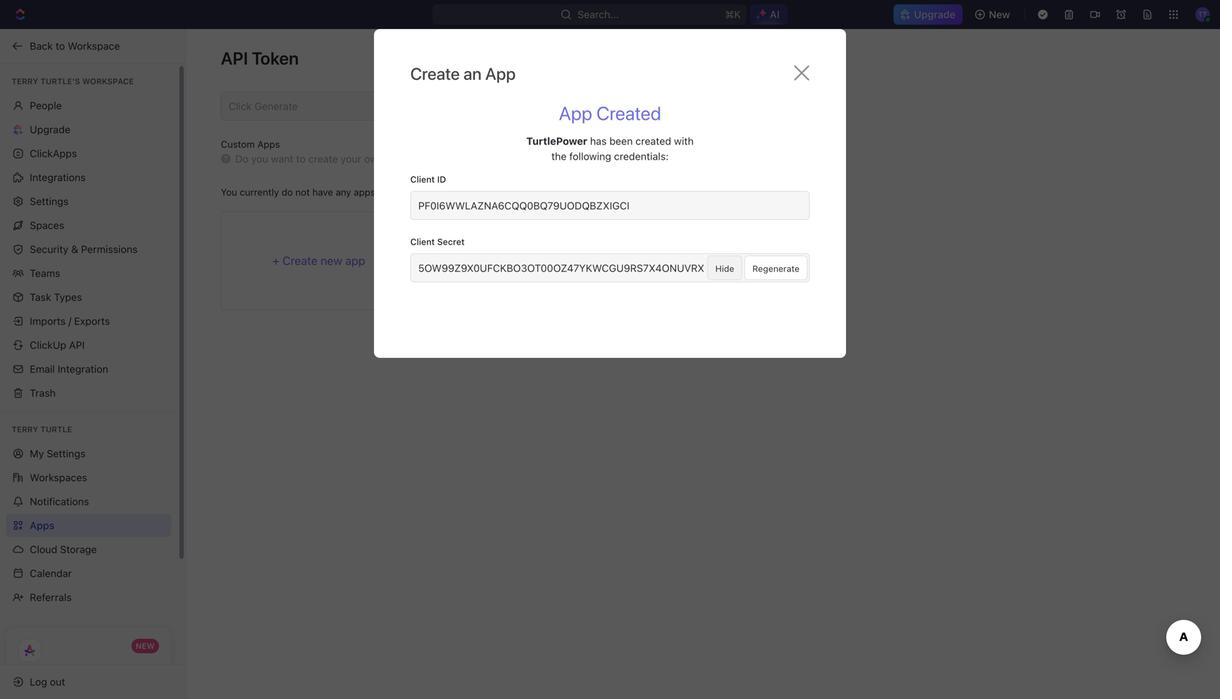 Task type: describe. For each thing, give the bounding box(es) containing it.
not
[[295, 187, 310, 198]]

new inside button
[[989, 8, 1010, 20]]

documentation
[[500, 153, 574, 165]]

has
[[590, 135, 607, 147]]

1 vertical spatial upgrade
[[30, 123, 70, 135]]

create an app
[[410, 64, 516, 84]]

have
[[312, 187, 333, 198]]

app created
[[559, 102, 661, 124]]

new button
[[969, 3, 1019, 26]]

you
[[251, 153, 268, 165]]

check out the api documentation link
[[412, 153, 574, 165]]

authorized
[[378, 187, 425, 198]]

referrals
[[30, 592, 72, 604]]

new
[[321, 254, 342, 268]]

exports
[[74, 315, 110, 327]]

generate
[[609, 102, 646, 112]]

my
[[30, 448, 44, 460]]

security & permissions link
[[6, 238, 171, 261]]

clickup api
[[30, 339, 85, 351]]

been
[[609, 135, 633, 147]]

out inside button
[[50, 676, 65, 688]]

+
[[272, 254, 279, 268]]

clickapps
[[30, 147, 77, 159]]

0 vertical spatial api
[[221, 48, 248, 68]]

teams
[[30, 267, 60, 279]]

workspaces link
[[6, 466, 171, 490]]

cloud storage link
[[6, 538, 171, 561]]

integration
[[58, 363, 108, 375]]

token
[[252, 48, 299, 68]]

turtlepower has been created with the following credentials:
[[526, 135, 694, 162]]

following
[[569, 150, 611, 162]]

permissions
[[81, 243, 138, 255]]

0 vertical spatial apps
[[257, 139, 280, 150]]

email
[[30, 363, 55, 375]]

types
[[54, 291, 82, 303]]

0 horizontal spatial create
[[283, 254, 318, 268]]

create inside "dialog"
[[410, 64, 460, 84]]

client for client id
[[410, 174, 435, 184]]

turtlepower
[[526, 135, 587, 147]]

hide
[[715, 264, 734, 274]]

email integration link
[[6, 358, 171, 381]]

to inside the do you want to create your own app? check out the api documentation
[[296, 153, 306, 165]]

apps
[[354, 187, 375, 198]]

do
[[282, 187, 293, 198]]

client id
[[410, 174, 446, 184]]

email integration
[[30, 363, 108, 375]]

the inside the do you want to create your own app? check out the api documentation
[[463, 153, 479, 165]]

log out button
[[6, 671, 173, 694]]

you currently do not have any apps authorized
[[221, 187, 425, 198]]

your
[[341, 153, 361, 165]]

secret
[[437, 237, 465, 247]]

calendar
[[30, 568, 72, 580]]

hide button
[[707, 256, 742, 280]]

to inside button
[[56, 40, 65, 52]]

people
[[30, 99, 62, 111]]

1 horizontal spatial app
[[559, 102, 592, 124]]

regenerate button
[[745, 256, 808, 280]]

security
[[30, 243, 68, 255]]

security & permissions
[[30, 243, 138, 255]]

create
[[308, 153, 338, 165]]

0 horizontal spatial apps
[[30, 520, 55, 532]]

integrations link
[[6, 166, 171, 189]]

custom apps
[[221, 139, 280, 150]]

log out
[[30, 676, 65, 688]]

app?
[[386, 153, 409, 165]]

task
[[30, 291, 51, 303]]

⌘k
[[725, 8, 741, 20]]

out inside the do you want to create your own app? check out the api documentation
[[445, 153, 461, 165]]



Task type: locate. For each thing, give the bounding box(es) containing it.
create left "an"
[[410, 64, 460, 84]]

1 vertical spatial upgrade link
[[6, 118, 171, 141]]

to right 'back'
[[56, 40, 65, 52]]

app right "an"
[[485, 64, 516, 84]]

2 vertical spatial api
[[69, 339, 85, 351]]

0 vertical spatial settings
[[30, 195, 69, 207]]

upgrade
[[914, 8, 956, 20], [30, 123, 70, 135]]

client secret
[[410, 237, 465, 247]]

1 vertical spatial to
[[296, 153, 306, 165]]

calendar link
[[6, 562, 171, 585]]

1 horizontal spatial to
[[296, 153, 306, 165]]

apps link
[[6, 514, 171, 537]]

an
[[463, 64, 482, 84]]

upgrade link left new button
[[894, 4, 963, 25]]

created
[[596, 102, 661, 124]]

+ create new app
[[272, 254, 365, 268]]

1 horizontal spatial upgrade
[[914, 8, 956, 20]]

0 horizontal spatial api
[[69, 339, 85, 351]]

do
[[235, 153, 248, 165]]

client for client secret
[[410, 237, 435, 247]]

settings link
[[6, 190, 171, 213]]

you
[[221, 187, 237, 198]]

cloud
[[30, 544, 57, 556]]

workspaces
[[30, 472, 87, 484]]

the
[[551, 150, 567, 162], [463, 153, 479, 165]]

settings up workspaces
[[47, 448, 85, 460]]

1 vertical spatial settings
[[47, 448, 85, 460]]

1 client from the top
[[410, 174, 435, 184]]

integrations
[[30, 171, 86, 183]]

api inside clickup api link
[[69, 339, 85, 351]]

1 horizontal spatial new
[[989, 8, 1010, 20]]

back to workspace
[[30, 40, 120, 52]]

api inside the do you want to create your own app? check out the api documentation
[[481, 153, 498, 165]]

client
[[410, 174, 435, 184], [410, 237, 435, 247]]

settings up spaces
[[30, 195, 69, 207]]

do you want to create your own app? check out the api documentation
[[235, 153, 574, 165]]

1 horizontal spatial out
[[445, 153, 461, 165]]

0 vertical spatial out
[[445, 153, 461, 165]]

referrals link
[[6, 586, 171, 609]]

0 horizontal spatial the
[[463, 153, 479, 165]]

new
[[989, 8, 1010, 20], [136, 642, 155, 651]]

create right +
[[283, 254, 318, 268]]

created
[[636, 135, 671, 147]]

1 horizontal spatial the
[[551, 150, 567, 162]]

1 vertical spatial app
[[559, 102, 592, 124]]

0 horizontal spatial app
[[485, 64, 516, 84]]

people link
[[6, 94, 171, 117]]

teams link
[[6, 262, 171, 285]]

api left the token
[[221, 48, 248, 68]]

want
[[271, 153, 293, 165]]

create an app dialog
[[374, 29, 846, 358]]

custom
[[221, 139, 255, 150]]

own
[[364, 153, 383, 165]]

1 vertical spatial client
[[410, 237, 435, 247]]

Click Generate text field
[[229, 100, 597, 112]]

generate button
[[601, 94, 654, 118]]

None text field
[[418, 200, 802, 212], [418, 262, 704, 274], [418, 200, 802, 212], [418, 262, 704, 274]]

spaces
[[30, 219, 64, 231]]

check
[[412, 153, 442, 165]]

currently
[[240, 187, 279, 198]]

trash
[[30, 387, 56, 399]]

&
[[71, 243, 78, 255]]

0 vertical spatial create
[[410, 64, 460, 84]]

1 horizontal spatial apps
[[257, 139, 280, 150]]

api
[[221, 48, 248, 68], [481, 153, 498, 165], [69, 339, 85, 351]]

app up 'turtlepower'
[[559, 102, 592, 124]]

app
[[345, 254, 365, 268]]

client left 'secret'
[[410, 237, 435, 247]]

0 vertical spatial new
[[989, 8, 1010, 20]]

upgrade link down people link
[[6, 118, 171, 141]]

my settings link
[[6, 442, 171, 466]]

log
[[30, 676, 47, 688]]

0 horizontal spatial to
[[56, 40, 65, 52]]

imports / exports link
[[6, 310, 171, 333]]

imports / exports
[[30, 315, 110, 327]]

any
[[336, 187, 351, 198]]

0 vertical spatial upgrade
[[914, 8, 956, 20]]

search...
[[578, 8, 619, 20]]

1 vertical spatial api
[[481, 153, 498, 165]]

the right the check
[[463, 153, 479, 165]]

workspace
[[68, 40, 120, 52]]

api up integration in the left bottom of the page
[[69, 339, 85, 351]]

0 horizontal spatial new
[[136, 642, 155, 651]]

apps
[[257, 139, 280, 150], [30, 520, 55, 532]]

0 horizontal spatial upgrade
[[30, 123, 70, 135]]

out up id on the top of page
[[445, 153, 461, 165]]

notifications link
[[6, 490, 171, 513]]

the inside turtlepower has been created with the following credentials:
[[551, 150, 567, 162]]

back
[[30, 40, 53, 52]]

create
[[410, 64, 460, 84], [283, 254, 318, 268]]

app
[[485, 64, 516, 84], [559, 102, 592, 124]]

1 vertical spatial apps
[[30, 520, 55, 532]]

cloud storage
[[30, 544, 97, 556]]

apps up 'you'
[[257, 139, 280, 150]]

0 vertical spatial client
[[410, 174, 435, 184]]

0 vertical spatial app
[[485, 64, 516, 84]]

to right 'want'
[[296, 153, 306, 165]]

2 client from the top
[[410, 237, 435, 247]]

clickup
[[30, 339, 66, 351]]

imports
[[30, 315, 66, 327]]

regenerate
[[753, 264, 800, 274]]

trash link
[[6, 382, 171, 405]]

0 vertical spatial upgrade link
[[894, 4, 963, 25]]

2 horizontal spatial api
[[481, 153, 498, 165]]

0 horizontal spatial out
[[50, 676, 65, 688]]

1 horizontal spatial api
[[221, 48, 248, 68]]

task types
[[30, 291, 82, 303]]

spaces link
[[6, 214, 171, 237]]

1 vertical spatial new
[[136, 642, 155, 651]]

credentials:
[[614, 150, 669, 162]]

notifications
[[30, 496, 89, 508]]

id
[[437, 174, 446, 184]]

with
[[674, 135, 694, 147]]

clickup api link
[[6, 334, 171, 357]]

1 vertical spatial out
[[50, 676, 65, 688]]

client left id on the top of page
[[410, 174, 435, 184]]

1 horizontal spatial create
[[410, 64, 460, 84]]

1 vertical spatial create
[[283, 254, 318, 268]]

/
[[68, 315, 71, 327]]

storage
[[60, 544, 97, 556]]

to
[[56, 40, 65, 52], [296, 153, 306, 165]]

apps up cloud at the left bottom of the page
[[30, 520, 55, 532]]

out right log
[[50, 676, 65, 688]]

upgrade up clickapps
[[30, 123, 70, 135]]

out
[[445, 153, 461, 165], [50, 676, 65, 688]]

0 vertical spatial to
[[56, 40, 65, 52]]

task types link
[[6, 286, 171, 309]]

the down 'turtlepower'
[[551, 150, 567, 162]]

api token
[[221, 48, 299, 68]]

0 horizontal spatial upgrade link
[[6, 118, 171, 141]]

1 horizontal spatial upgrade link
[[894, 4, 963, 25]]

clickapps link
[[6, 142, 171, 165]]

upgrade left new button
[[914, 8, 956, 20]]

api left documentation
[[481, 153, 498, 165]]



Task type: vqa. For each thing, say whether or not it's contained in the screenshot.
Hide button
yes



